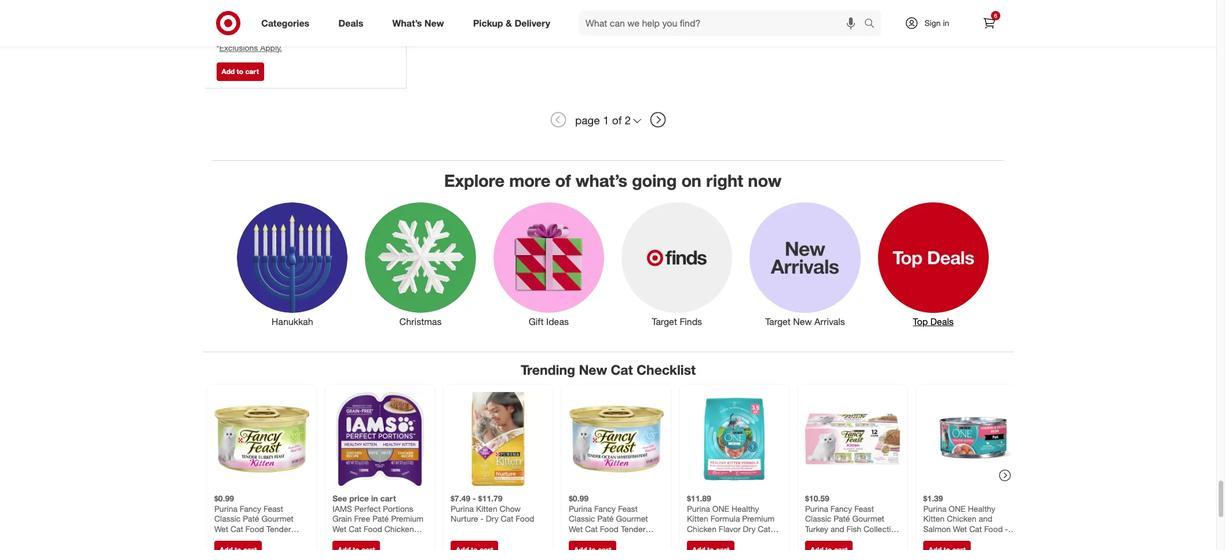 Task type: locate. For each thing, give the bounding box(es) containing it.
3oz left recipe
[[291, 535, 304, 545]]

1 vertical spatial in
[[371, 494, 378, 504]]

4 purina from the left
[[687, 505, 710, 514]]

2 $0.99 from the left
[[569, 494, 589, 504]]

free shipping * exclusions apply.
[[216, 31, 282, 53]]

3oz down salmon
[[924, 535, 936, 545]]

1 horizontal spatial and
[[979, 515, 993, 525]]

2 premium from the left
[[742, 515, 775, 525]]

1 horizontal spatial deals
[[931, 316, 954, 328]]

1 classic from the left
[[214, 515, 241, 525]]

0 horizontal spatial of
[[555, 170, 571, 191]]

new left arrivals
[[793, 316, 812, 328]]

fancy inside $0.99 purina fancy feast classic paté gourmet wet cat food tender ocean white fish feast kitten - 3oz
[[594, 505, 616, 514]]

purina one healthy kitten chicken and salmon wet cat food - 3oz image
[[924, 392, 1019, 487], [924, 392, 1019, 487]]

chicken up salmon
[[947, 515, 977, 525]]

1 vertical spatial turkey
[[214, 535, 238, 545]]

1 vertical spatial fish
[[618, 535, 633, 545]]

fancy for feast
[[240, 505, 261, 514]]

2 horizontal spatial healthy
[[968, 505, 996, 514]]

chicken up "3.5lbs"
[[687, 525, 717, 535]]

purina
[[214, 505, 238, 514], [451, 505, 474, 514], [569, 505, 592, 514], [687, 505, 710, 514], [805, 505, 828, 514], [924, 505, 947, 514]]

1 purina from the left
[[214, 505, 238, 514]]

online
[[271, 12, 290, 20]]

target for target finds
[[652, 316, 677, 328]]

cart inside button
[[245, 67, 259, 76]]

1 target from the left
[[652, 316, 677, 328]]

2 classic from the left
[[569, 515, 595, 525]]

new right trending
[[579, 362, 607, 378]]

dry right flavor
[[743, 525, 756, 535]]

premium
[[391, 515, 424, 525], [742, 515, 775, 525]]

paté inside $10.59 purina fancy feast classic paté gourmet turkey and fish collection kitten wet cat food - 3oz/12ct variety pack
[[834, 515, 850, 525]]

feast for fish
[[618, 505, 638, 514]]

- inside $0.99 purina fancy feast classic paté gourmet wet cat food tender turkey feast kitten - 3oz
[[285, 535, 289, 545]]

deals link
[[329, 10, 378, 36]]

one
[[713, 505, 730, 514], [949, 505, 966, 514]]

3oz inside $0.99 purina fancy feast classic paté gourmet wet cat food tender turkey feast kitten - 3oz
[[291, 535, 304, 545]]

purina fancy feast classic paté gourmet wet cat food tender turkey feast kitten - 3oz image
[[214, 392, 309, 487], [214, 392, 309, 487]]

0 vertical spatial of
[[612, 113, 622, 127]]

2 fancy from the left
[[594, 505, 616, 514]]

free up the *
[[216, 31, 232, 41]]

of
[[612, 113, 622, 127], [555, 170, 571, 191]]

purina inside $10.59 purina fancy feast classic paté gourmet turkey and fish collection kitten wet cat food - 3oz/12ct variety pack
[[805, 505, 828, 514]]

nurture
[[451, 515, 478, 525]]

paté inside the see price in cart iams perfect portions grain free paté premium wet cat food chicken recipe healthy kitten - 2.6oz
[[373, 515, 389, 525]]

food inside $10.59 purina fancy feast classic paté gourmet turkey and fish collection kitten wet cat food - 3oz/12ct variety pack
[[860, 535, 879, 545]]

1 gourmet from the left
[[262, 515, 294, 525]]

1 tender from the left
[[266, 525, 291, 535]]

6 link
[[977, 10, 1002, 36]]

0 vertical spatial in
[[943, 18, 950, 28]]

target for target new arrivals
[[765, 316, 791, 328]]

fancy inside $10.59 purina fancy feast classic paté gourmet turkey and fish collection kitten wet cat food - 3oz/12ct variety pack
[[831, 505, 852, 514]]

0 horizontal spatial deals
[[338, 17, 363, 29]]

1
[[603, 113, 609, 127]]

2
[[625, 113, 631, 127]]

paté
[[243, 515, 259, 525], [373, 515, 389, 525], [597, 515, 614, 525], [834, 515, 850, 525]]

of inside dropdown button
[[612, 113, 622, 127]]

sign
[[925, 18, 941, 28]]

free down perfect
[[354, 515, 370, 525]]

kitten inside the $11.89 purina one healthy kitten formula premium chicken flavor dry cat food - 3.5lbs
[[687, 515, 709, 525]]

2 one from the left
[[949, 505, 966, 514]]

wet inside $0.99 purina fancy feast classic paté gourmet wet cat food tender turkey feast kitten - 3oz
[[214, 525, 228, 535]]

0 vertical spatial turkey
[[805, 525, 829, 535]]

premium inside the see price in cart iams perfect portions grain free paté premium wet cat food chicken recipe healthy kitten - 2.6oz
[[391, 515, 424, 525]]

of left 2
[[612, 113, 622, 127]]

5 purina from the left
[[805, 505, 828, 514]]

food inside $1.39 purina one healthy kitten chicken and salmon wet cat food - 3oz
[[984, 525, 1003, 535]]

on
[[682, 170, 702, 191]]

chicken inside $1.39 purina one healthy kitten chicken and salmon wet cat food - 3oz
[[947, 515, 977, 525]]

feast inside $10.59 purina fancy feast classic paté gourmet turkey and fish collection kitten wet cat food - 3oz/12ct variety pack
[[855, 505, 874, 514]]

fancy
[[240, 505, 261, 514], [594, 505, 616, 514], [831, 505, 852, 514]]

purina for purina fancy feast classic paté gourmet turkey and fish collection kitten wet cat food - 3oz/12ct variety pack
[[805, 505, 828, 514]]

0 horizontal spatial in
[[371, 494, 378, 504]]

2 horizontal spatial chicken
[[947, 515, 977, 525]]

and inside $10.59 purina fancy feast classic paté gourmet turkey and fish collection kitten wet cat food - 3oz/12ct variety pack
[[831, 525, 845, 535]]

kitten inside $7.49 - $11.79 purina kitten chow nurture - dry cat food
[[476, 505, 498, 514]]

0 horizontal spatial fancy
[[240, 505, 261, 514]]

2 horizontal spatial gourmet
[[852, 515, 885, 525]]

$1.39 purina one healthy kitten chicken and salmon wet cat food - 3oz
[[924, 494, 1008, 545]]

add to cart button
[[216, 63, 264, 81]]

fish
[[847, 525, 862, 535], [618, 535, 633, 545]]

to
[[237, 67, 243, 76]]

new for target
[[793, 316, 812, 328]]

in up perfect
[[371, 494, 378, 504]]

target left finds
[[652, 316, 677, 328]]

1 horizontal spatial 3oz
[[598, 545, 611, 551]]

explore
[[444, 170, 505, 191]]

one inside the $11.89 purina one healthy kitten formula premium chicken flavor dry cat food - 3.5lbs
[[713, 505, 730, 514]]

cart
[[245, 67, 259, 76], [380, 494, 396, 504]]

gourmet inside $10.59 purina fancy feast classic paté gourmet turkey and fish collection kitten wet cat food - 3oz/12ct variety pack
[[852, 515, 885, 525]]

tender inside $0.99 purina fancy feast classic paté gourmet wet cat food tender turkey feast kitten - 3oz
[[266, 525, 291, 535]]

1 horizontal spatial premium
[[742, 515, 775, 525]]

in inside the see price in cart iams perfect portions grain free paté premium wet cat food chicken recipe healthy kitten - 2.6oz
[[371, 494, 378, 504]]

1 vertical spatial of
[[555, 170, 571, 191]]

0 vertical spatial new
[[425, 17, 444, 29]]

0 horizontal spatial $0.99
[[214, 494, 234, 504]]

2 purina from the left
[[451, 505, 474, 514]]

$0.99 for $0.99 purina fancy feast classic paté gourmet wet cat food tender ocean white fish feast kitten - 3oz
[[569, 494, 589, 504]]

turkey
[[805, 525, 829, 535], [214, 535, 238, 545]]

target inside target new arrivals link
[[765, 316, 791, 328]]

1 horizontal spatial classic
[[569, 515, 595, 525]]

1 paté from the left
[[243, 515, 259, 525]]

new
[[425, 17, 444, 29], [793, 316, 812, 328], [579, 362, 607, 378]]

0 horizontal spatial gourmet
[[262, 515, 294, 525]]

2 horizontal spatial fancy
[[831, 505, 852, 514]]

gourmet inside $0.99 purina fancy feast classic paté gourmet wet cat food tender ocean white fish feast kitten - 3oz
[[616, 515, 648, 525]]

1 horizontal spatial cart
[[380, 494, 396, 504]]

1 horizontal spatial of
[[612, 113, 622, 127]]

one inside $1.39 purina one healthy kitten chicken and salmon wet cat food - 3oz
[[949, 505, 966, 514]]

1 horizontal spatial gourmet
[[616, 515, 648, 525]]

arrivals
[[815, 316, 845, 328]]

gourmet for feast
[[616, 515, 648, 525]]

and inside $1.39 purina one healthy kitten chicken and salmon wet cat food - 3oz
[[979, 515, 993, 525]]

deals inside top deals link
[[931, 316, 954, 328]]

paté inside $0.99 purina fancy feast classic paté gourmet wet cat food tender ocean white fish feast kitten - 3oz
[[597, 515, 614, 525]]

$11.79
[[478, 494, 503, 504]]

2 tender from the left
[[621, 525, 646, 535]]

tender inside $0.99 purina fancy feast classic paté gourmet wet cat food tender ocean white fish feast kitten - 3oz
[[621, 525, 646, 535]]

premium down portions in the left of the page
[[391, 515, 424, 525]]

1 vertical spatial new
[[793, 316, 812, 328]]

$0.99 inside $0.99 purina fancy feast classic paté gourmet wet cat food tender turkey feast kitten - 3oz
[[214, 494, 234, 504]]

cat inside $0.99 purina fancy feast classic paté gourmet wet cat food tender turkey feast kitten - 3oz
[[231, 525, 243, 535]]

$11.89
[[687, 494, 711, 504]]

kitten inside $0.99 purina fancy feast classic paté gourmet wet cat food tender ocean white fish feast kitten - 3oz
[[569, 545, 590, 551]]

0 horizontal spatial chicken
[[385, 525, 414, 535]]

finds
[[680, 316, 702, 328]]

1 one from the left
[[713, 505, 730, 514]]

in
[[943, 18, 950, 28], [371, 494, 378, 504]]

deals left what's
[[338, 17, 363, 29]]

hanukkah link
[[228, 200, 357, 329]]

more
[[509, 170, 551, 191]]

target inside 'target finds' link
[[652, 316, 677, 328]]

cat
[[611, 362, 633, 378], [501, 515, 514, 525], [231, 525, 243, 535], [349, 525, 361, 535], [585, 525, 598, 535], [758, 525, 771, 535], [970, 525, 982, 535], [845, 535, 858, 545]]

wet inside $10.59 purina fancy feast classic paté gourmet turkey and fish collection kitten wet cat food - 3oz/12ct variety pack
[[829, 535, 843, 545]]

dry inside the $11.89 purina one healthy kitten formula premium chicken flavor dry cat food - 3.5lbs
[[743, 525, 756, 535]]

shipping
[[235, 31, 266, 41]]

3 classic from the left
[[805, 515, 832, 525]]

christmas
[[400, 316, 442, 328]]

fancy inside $0.99 purina fancy feast classic paté gourmet wet cat food tender turkey feast kitten - 3oz
[[240, 505, 261, 514]]

purina fancy feast classic paté gourmet turkey and fish collection kitten wet cat food - 3oz/12ct variety pack image
[[805, 392, 900, 487], [805, 392, 900, 487]]

of right more
[[555, 170, 571, 191]]

purina kitten chow nurture - dry cat food image
[[451, 392, 546, 487], [451, 392, 546, 487]]

3oz
[[291, 535, 304, 545], [924, 535, 936, 545], [598, 545, 611, 551]]

1 horizontal spatial turkey
[[805, 525, 829, 535]]

1 horizontal spatial in
[[943, 18, 950, 28]]

kitten
[[476, 505, 498, 514], [687, 515, 709, 525], [924, 515, 945, 525], [262, 535, 283, 545], [390, 535, 411, 545], [805, 535, 827, 545], [569, 545, 590, 551]]

1 horizontal spatial one
[[949, 505, 966, 514]]

1 horizontal spatial target
[[765, 316, 791, 328]]

$0.99 for $0.99 purina fancy feast classic paté gourmet wet cat food tender turkey feast kitten - 3oz
[[214, 494, 234, 504]]

classic for ocean
[[569, 515, 595, 525]]

dry down $11.79
[[486, 515, 499, 525]]

classic inside $0.99 purina fancy feast classic paté gourmet wet cat food tender ocean white fish feast kitten - 3oz
[[569, 515, 595, 525]]

free inside the see price in cart iams perfect portions grain free paté premium wet cat food chicken recipe healthy kitten - 2.6oz
[[354, 515, 370, 525]]

paté inside $0.99 purina fancy feast classic paté gourmet wet cat food tender turkey feast kitten - 3oz
[[243, 515, 259, 525]]

0 horizontal spatial one
[[713, 505, 730, 514]]

6 purina from the left
[[924, 505, 947, 514]]

new right what's
[[425, 17, 444, 29]]

pickup
[[473, 17, 503, 29]]

1 horizontal spatial fish
[[847, 525, 862, 535]]

fancy for wet
[[831, 505, 852, 514]]

3 paté from the left
[[597, 515, 614, 525]]

one up salmon
[[949, 505, 966, 514]]

2 horizontal spatial classic
[[805, 515, 832, 525]]

gourmet for -
[[262, 515, 294, 525]]

2 paté from the left
[[373, 515, 389, 525]]

cart up portions in the left of the page
[[380, 494, 396, 504]]

1 premium from the left
[[391, 515, 424, 525]]

portions
[[383, 505, 413, 514]]

3oz inside $0.99 purina fancy feast classic paté gourmet wet cat food tender ocean white fish feast kitten - 3oz
[[598, 545, 611, 551]]

chicken down portions in the left of the page
[[385, 525, 414, 535]]

0 horizontal spatial classic
[[214, 515, 241, 525]]

gourmet inside $0.99 purina fancy feast classic paté gourmet wet cat food tender turkey feast kitten - 3oz
[[262, 515, 294, 525]]

price
[[349, 494, 369, 504]]

purina inside $0.99 purina fancy feast classic paté gourmet wet cat food tender turkey feast kitten - 3oz
[[214, 505, 238, 514]]

6
[[994, 12, 998, 19]]

healthy inside the $11.89 purina one healthy kitten formula premium chicken flavor dry cat food - 3.5lbs
[[732, 505, 759, 514]]

sign in link
[[895, 10, 968, 36]]

right
[[706, 170, 744, 191]]

classic inside $10.59 purina fancy feast classic paté gourmet turkey and fish collection kitten wet cat food - 3oz/12ct variety pack
[[805, 515, 832, 525]]

0 vertical spatial cart
[[245, 67, 259, 76]]

salmon
[[924, 525, 951, 535]]

3oz down white
[[598, 545, 611, 551]]

$0.99 inside $0.99 purina fancy feast classic paté gourmet wet cat food tender ocean white fish feast kitten - 3oz
[[569, 494, 589, 504]]

food inside the $11.89 purina one healthy kitten formula premium chicken flavor dry cat food - 3.5lbs
[[687, 535, 706, 545]]

2 horizontal spatial new
[[793, 316, 812, 328]]

deals
[[338, 17, 363, 29], [931, 316, 954, 328]]

0 horizontal spatial premium
[[391, 515, 424, 525]]

0 vertical spatial free
[[216, 31, 232, 41]]

purina inside $0.99 purina fancy feast classic paté gourmet wet cat food tender ocean white fish feast kitten - 3oz
[[569, 505, 592, 514]]

1 fancy from the left
[[240, 505, 261, 514]]

4 paté from the left
[[834, 515, 850, 525]]

delivery
[[515, 17, 550, 29]]

3 purina from the left
[[569, 505, 592, 514]]

exclusions apply. link
[[219, 43, 282, 53]]

perfect
[[354, 505, 381, 514]]

tender
[[266, 525, 291, 535], [621, 525, 646, 535]]

1 horizontal spatial new
[[579, 362, 607, 378]]

0 horizontal spatial healthy
[[360, 535, 388, 545]]

iams perfect portions grain free paté premium wet cat food chicken recipe healthy kitten - 2.6oz image
[[333, 392, 428, 487], [333, 392, 428, 487]]

0 horizontal spatial turkey
[[214, 535, 238, 545]]

target finds
[[652, 316, 702, 328]]

christmas link
[[357, 200, 485, 329]]

turkey inside $10.59 purina fancy feast classic paté gourmet turkey and fish collection kitten wet cat food - 3oz/12ct variety pack
[[805, 525, 829, 535]]

classic inside $0.99 purina fancy feast classic paté gourmet wet cat food tender turkey feast kitten - 3oz
[[214, 515, 241, 525]]

and
[[979, 515, 993, 525], [831, 525, 845, 535]]

of for more
[[555, 170, 571, 191]]

fish right white
[[618, 535, 633, 545]]

deals right the top on the bottom
[[931, 316, 954, 328]]

purina for purina one healthy kitten formula premium chicken flavor dry cat food - 3.5lbs
[[687, 505, 710, 514]]

0 horizontal spatial dry
[[486, 515, 499, 525]]

0 vertical spatial fish
[[847, 525, 862, 535]]

1 horizontal spatial fancy
[[594, 505, 616, 514]]

1 horizontal spatial free
[[354, 515, 370, 525]]

new for what's
[[425, 17, 444, 29]]

1 vertical spatial deals
[[931, 316, 954, 328]]

3 fancy from the left
[[831, 505, 852, 514]]

cart right to
[[245, 67, 259, 76]]

target finds link
[[613, 200, 741, 329]]

purina fancy feast classic paté gourmet wet cat food tender ocean white fish feast kitten - 3oz image
[[569, 392, 664, 487], [569, 392, 664, 487]]

now
[[748, 170, 782, 191]]

0 horizontal spatial and
[[831, 525, 845, 535]]

3 gourmet from the left
[[852, 515, 885, 525]]

healthy inside $1.39 purina one healthy kitten chicken and salmon wet cat food - 3oz
[[968, 505, 996, 514]]

kitten inside the see price in cart iams perfect portions grain free paté premium wet cat food chicken recipe healthy kitten - 2.6oz
[[390, 535, 411, 545]]

gift
[[529, 316, 544, 328]]

one up formula in the right bottom of the page
[[713, 505, 730, 514]]

0 vertical spatial deals
[[338, 17, 363, 29]]

target left arrivals
[[765, 316, 791, 328]]

3oz inside $1.39 purina one healthy kitten chicken and salmon wet cat food - 3oz
[[924, 535, 936, 545]]

premium right formula in the right bottom of the page
[[742, 515, 775, 525]]

- inside the $11.89 purina one healthy kitten formula premium chicken flavor dry cat food - 3.5lbs
[[708, 535, 711, 545]]

page
[[575, 113, 600, 127]]

classic for kitten
[[805, 515, 832, 525]]

white
[[595, 535, 616, 545]]

purina inside the $11.89 purina one healthy kitten formula premium chicken flavor dry cat food - 3.5lbs
[[687, 505, 710, 514]]

$0.99
[[214, 494, 234, 504], [569, 494, 589, 504]]

checklist
[[637, 362, 696, 378]]

1 vertical spatial cart
[[380, 494, 396, 504]]

1 $0.99 from the left
[[214, 494, 234, 504]]

2 horizontal spatial 3oz
[[924, 535, 936, 545]]

1 horizontal spatial healthy
[[732, 505, 759, 514]]

1 horizontal spatial chicken
[[687, 525, 717, 535]]

0 horizontal spatial free
[[216, 31, 232, 41]]

1 vertical spatial free
[[354, 515, 370, 525]]

purina one healthy kitten formula premium chicken flavor dry cat food - 3.5lbs image
[[687, 392, 782, 487], [687, 392, 782, 487]]

in right sign
[[943, 18, 950, 28]]

target new arrivals
[[765, 316, 845, 328]]

0 horizontal spatial fish
[[618, 535, 633, 545]]

2 target from the left
[[765, 316, 791, 328]]

exclusions
[[219, 43, 258, 53]]

kitten inside $10.59 purina fancy feast classic paté gourmet turkey and fish collection kitten wet cat food - 3oz/12ct variety pack
[[805, 535, 827, 545]]

variety
[[839, 545, 864, 551]]

0 horizontal spatial cart
[[245, 67, 259, 76]]

fish up variety
[[847, 525, 862, 535]]

kitten inside $1.39 purina one healthy kitten chicken and salmon wet cat food - 3oz
[[924, 515, 945, 525]]

1 horizontal spatial tender
[[621, 525, 646, 535]]

2 vertical spatial new
[[579, 362, 607, 378]]

purina inside $1.39 purina one healthy kitten chicken and salmon wet cat food - 3oz
[[924, 505, 947, 514]]

0 horizontal spatial tender
[[266, 525, 291, 535]]

1 horizontal spatial $0.99
[[569, 494, 589, 504]]

2 gourmet from the left
[[616, 515, 648, 525]]

dry inside $7.49 - $11.79 purina kitten chow nurture - dry cat food
[[486, 515, 499, 525]]

1 horizontal spatial dry
[[743, 525, 756, 535]]

- inside $10.59 purina fancy feast classic paté gourmet turkey and fish collection kitten wet cat food - 3oz/12ct variety pack
[[881, 535, 884, 545]]

0 horizontal spatial target
[[652, 316, 677, 328]]

0 horizontal spatial new
[[425, 17, 444, 29]]

cat inside $7.49 - $11.79 purina kitten chow nurture - dry cat food
[[501, 515, 514, 525]]

chicken
[[947, 515, 977, 525], [385, 525, 414, 535], [687, 525, 717, 535]]

2.6oz
[[333, 545, 352, 551]]

0 horizontal spatial 3oz
[[291, 535, 304, 545]]



Task type: describe. For each thing, give the bounding box(es) containing it.
chicken inside the $11.89 purina one healthy kitten formula premium chicken flavor dry cat food - 3.5lbs
[[687, 525, 717, 535]]

hanukkah
[[272, 316, 313, 328]]

grain
[[333, 515, 352, 525]]

cat inside the see price in cart iams perfect portions grain free paté premium wet cat food chicken recipe healthy kitten - 2.6oz
[[349, 525, 361, 535]]

what's new link
[[383, 10, 459, 36]]

healthy for and
[[968, 505, 996, 514]]

pickup & delivery link
[[463, 10, 565, 36]]

turkey inside $0.99 purina fancy feast classic paté gourmet wet cat food tender turkey feast kitten - 3oz
[[214, 535, 238, 545]]

$0.99 purina fancy feast classic paté gourmet wet cat food tender turkey feast kitten - 3oz
[[214, 494, 304, 545]]

free inside free shipping * exclusions apply.
[[216, 31, 232, 41]]

fish inside $10.59 purina fancy feast classic paté gourmet turkey and fish collection kitten wet cat food - 3oz/12ct variety pack
[[847, 525, 862, 535]]

What can we help you find? suggestions appear below search field
[[579, 10, 867, 36]]

healthy inside the see price in cart iams perfect portions grain free paté premium wet cat food chicken recipe healthy kitten - 2.6oz
[[360, 535, 388, 545]]

chicken inside the see price in cart iams perfect portions grain free paté premium wet cat food chicken recipe healthy kitten - 2.6oz
[[385, 525, 414, 535]]

categories
[[261, 17, 310, 29]]

add
[[222, 67, 235, 76]]

categories link
[[251, 10, 324, 36]]

target new arrivals link
[[741, 200, 869, 329]]

going
[[632, 170, 677, 191]]

chow
[[500, 505, 521, 514]]

paté for kitten
[[834, 515, 850, 525]]

classic for turkey
[[214, 515, 241, 525]]

$0.99 purina fancy feast classic paté gourmet wet cat food tender ocean white fish feast kitten - 3oz
[[569, 494, 655, 551]]

purina for purina fancy feast classic paté gourmet wet cat food tender ocean white fish feast kitten - 3oz
[[569, 505, 592, 514]]

premium inside the $11.89 purina one healthy kitten formula premium chicken flavor dry cat food - 3.5lbs
[[742, 515, 775, 525]]

gift ideas link
[[485, 200, 613, 329]]

page 1 of 2 button
[[570, 107, 647, 133]]

new for trending
[[579, 362, 607, 378]]

wet inside $1.39 purina one healthy kitten chicken and salmon wet cat food - 3oz
[[953, 525, 967, 535]]

- inside $0.99 purina fancy feast classic paté gourmet wet cat food tender ocean white fish feast kitten - 3oz
[[593, 545, 596, 551]]

one for chicken
[[949, 505, 966, 514]]

recipe
[[333, 535, 358, 545]]

feast for kitten
[[264, 505, 283, 514]]

- inside $1.39 purina one healthy kitten chicken and salmon wet cat food - 3oz
[[1005, 525, 1008, 535]]

top deals
[[913, 316, 954, 328]]

$1.39
[[924, 494, 943, 504]]

purchased
[[236, 12, 269, 20]]

top deals link
[[869, 200, 998, 329]]

sign in
[[925, 18, 950, 28]]

purina for purina fancy feast classic paté gourmet wet cat food tender turkey feast kitten - 3oz
[[214, 505, 238, 514]]

$7.49
[[451, 494, 471, 504]]

pickup & delivery
[[473, 17, 550, 29]]

ocean
[[569, 535, 593, 545]]

3.5lbs
[[713, 535, 735, 545]]

when
[[216, 12, 234, 20]]

*
[[216, 43, 219, 53]]

ideas
[[546, 316, 569, 328]]

iams
[[333, 505, 352, 514]]

3oz/12ct
[[805, 545, 837, 551]]

when purchased online
[[216, 12, 290, 20]]

kitten inside $0.99 purina fancy feast classic paté gourmet wet cat food tender turkey feast kitten - 3oz
[[262, 535, 283, 545]]

gift ideas
[[529, 316, 569, 328]]

fancy for white
[[594, 505, 616, 514]]

cart inside the see price in cart iams perfect portions grain free paté premium wet cat food chicken recipe healthy kitten - 2.6oz
[[380, 494, 396, 504]]

deals inside deals link
[[338, 17, 363, 29]]

what's
[[392, 17, 422, 29]]

gourmet for food
[[852, 515, 885, 525]]

trending new cat checklist
[[521, 362, 696, 378]]

$10.59 purina fancy feast classic paté gourmet turkey and fish collection kitten wet cat food - 3oz/12ct variety pack
[[805, 494, 900, 551]]

trending
[[521, 362, 575, 378]]

see
[[333, 494, 347, 504]]

collection
[[864, 525, 900, 535]]

purina inside $7.49 - $11.79 purina kitten chow nurture - dry cat food
[[451, 505, 474, 514]]

search
[[859, 18, 887, 30]]

wet inside $0.99 purina fancy feast classic paté gourmet wet cat food tender ocean white fish feast kitten - 3oz
[[569, 525, 583, 535]]

cat inside $0.99 purina fancy feast classic paté gourmet wet cat food tender ocean white fish feast kitten - 3oz
[[585, 525, 598, 535]]

apply.
[[260, 43, 282, 53]]

one for formula
[[713, 505, 730, 514]]

tender for kitten
[[266, 525, 291, 535]]

add to cart
[[222, 67, 259, 76]]

food inside the see price in cart iams perfect portions grain free paté premium wet cat food chicken recipe healthy kitten - 2.6oz
[[364, 525, 382, 535]]

paté for ocean
[[597, 515, 614, 525]]

food inside $0.99 purina fancy feast classic paté gourmet wet cat food tender turkey feast kitten - 3oz
[[246, 525, 264, 535]]

tender for fish
[[621, 525, 646, 535]]

$10.59
[[805, 494, 830, 504]]

of for 1
[[612, 113, 622, 127]]

cat inside the $11.89 purina one healthy kitten formula premium chicken flavor dry cat food - 3.5lbs
[[758, 525, 771, 535]]

paté for turkey
[[243, 515, 259, 525]]

formula
[[711, 515, 740, 525]]

$11.89 purina one healthy kitten formula premium chicken flavor dry cat food - 3.5lbs
[[687, 494, 775, 545]]

purina for purina one healthy kitten chicken and salmon wet cat food - 3oz
[[924, 505, 947, 514]]

what's new
[[392, 17, 444, 29]]

cat inside $10.59 purina fancy feast classic paté gourmet turkey and fish collection kitten wet cat food - 3oz/12ct variety pack
[[845, 535, 858, 545]]

flavor
[[719, 525, 741, 535]]

fish inside $0.99 purina fancy feast classic paté gourmet wet cat food tender ocean white fish feast kitten - 3oz
[[618, 535, 633, 545]]

- inside the see price in cart iams perfect portions grain free paté premium wet cat food chicken recipe healthy kitten - 2.6oz
[[414, 535, 417, 545]]

pack
[[866, 545, 884, 551]]

cat inside $1.39 purina one healthy kitten chicken and salmon wet cat food - 3oz
[[970, 525, 982, 535]]

food inside $0.99 purina fancy feast classic paté gourmet wet cat food tender ocean white fish feast kitten - 3oz
[[600, 525, 619, 535]]

explore more of what's going on right now
[[444, 170, 782, 191]]

&
[[506, 17, 512, 29]]

see price in cart iams perfect portions grain free paté premium wet cat food chicken recipe healthy kitten - 2.6oz
[[333, 494, 424, 551]]

what's
[[576, 170, 627, 191]]

page 1 of 2
[[575, 113, 631, 127]]

feast for cat
[[855, 505, 874, 514]]

food inside $7.49 - $11.79 purina kitten chow nurture - dry cat food
[[516, 515, 534, 525]]

$7.49 - $11.79 purina kitten chow nurture - dry cat food
[[451, 494, 534, 525]]

wet inside the see price in cart iams perfect portions grain free paté premium wet cat food chicken recipe healthy kitten - 2.6oz
[[333, 525, 347, 535]]

search button
[[859, 10, 887, 38]]

top
[[913, 316, 928, 328]]

healthy for premium
[[732, 505, 759, 514]]



Task type: vqa. For each thing, say whether or not it's contained in the screenshot.


